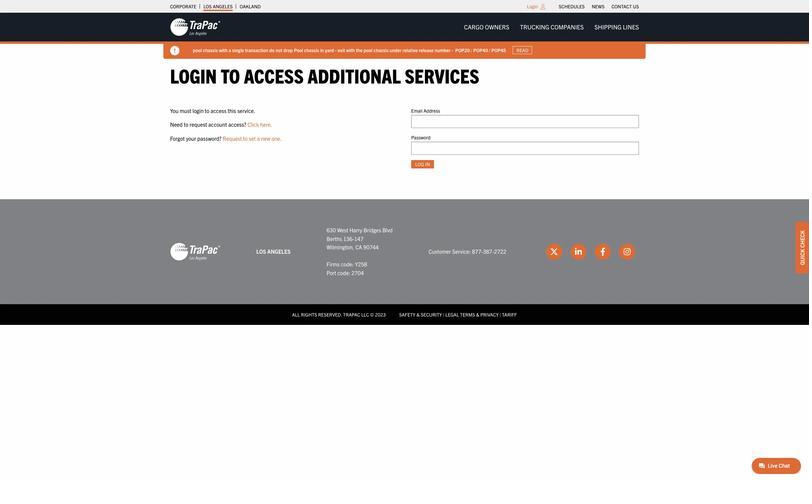 Task type: locate. For each thing, give the bounding box(es) containing it.
90744
[[363, 244, 379, 251]]

tariff
[[502, 312, 517, 318]]

pool right the
[[364, 47, 373, 53]]

to left 'set'
[[243, 135, 248, 142]]

©
[[370, 312, 374, 318]]

0 vertical spatial los angeles image
[[170, 18, 220, 37]]

1 los angeles image from the top
[[170, 18, 220, 37]]

legal
[[445, 312, 459, 318]]

/ left pop45
[[489, 47, 490, 53]]

| left legal
[[443, 312, 444, 318]]

all
[[292, 312, 300, 318]]

0 horizontal spatial los
[[203, 3, 212, 9]]

chassis left under
[[374, 47, 389, 53]]

0 horizontal spatial -
[[335, 47, 337, 53]]

387-
[[483, 248, 494, 255]]

1 vertical spatial a
[[257, 135, 260, 142]]

login to access additional services
[[170, 63, 479, 88]]

2722
[[494, 248, 506, 255]]

with left the
[[346, 47, 355, 53]]

& right 'terms'
[[476, 312, 479, 318]]

0 horizontal spatial login
[[170, 63, 217, 88]]

0 vertical spatial los angeles
[[203, 3, 233, 9]]

y258
[[355, 261, 367, 268]]

1 horizontal spatial login
[[527, 3, 538, 9]]

a inside main content
[[257, 135, 260, 142]]

read
[[517, 47, 528, 53]]

1 horizontal spatial los angeles
[[256, 248, 291, 255]]

banner
[[0, 13, 809, 59]]

Email Address text field
[[411, 115, 639, 128]]

code: up 2704
[[341, 261, 354, 268]]

| left tariff
[[500, 312, 501, 318]]

/
[[471, 47, 472, 53], [489, 47, 490, 53]]

1 horizontal spatial pool
[[364, 47, 373, 53]]

code:
[[341, 261, 354, 268], [337, 270, 350, 277]]

menu bar containing cargo owners
[[459, 20, 644, 34]]

2 pool from the left
[[364, 47, 373, 53]]

2 los angeles image from the top
[[170, 243, 220, 261]]

menu bar up shipping
[[555, 2, 642, 11]]

release
[[419, 47, 434, 53]]

0 vertical spatial angeles
[[213, 3, 233, 9]]

footer
[[0, 200, 809, 326]]

1 vertical spatial menu bar
[[459, 20, 644, 34]]

1 horizontal spatial angeles
[[267, 248, 291, 255]]

877-
[[472, 248, 483, 255]]

service:
[[452, 248, 471, 255]]

login left light icon
[[527, 3, 538, 9]]

safety
[[399, 312, 415, 318]]

click
[[248, 121, 259, 128]]

to down single
[[221, 63, 240, 88]]

630
[[327, 227, 336, 234]]

1 - from the left
[[335, 47, 337, 53]]

0 horizontal spatial pool
[[193, 47, 202, 53]]

- left exit
[[335, 47, 337, 53]]

136-
[[343, 236, 354, 242]]

1 vertical spatial login
[[170, 63, 217, 88]]

a left single
[[229, 47, 231, 53]]

single
[[232, 47, 244, 53]]

angeles
[[213, 3, 233, 9], [267, 248, 291, 255]]

pool chassis with a single transaction  do not drop pool chassis in yard -  exit with the pool chassis under relative release number -  pop20 / pop40 / pop45
[[193, 47, 506, 53]]

access
[[211, 107, 226, 114]]

a right 'set'
[[257, 135, 260, 142]]

1 / from the left
[[471, 47, 472, 53]]

rights
[[301, 312, 317, 318]]

1 horizontal spatial &
[[476, 312, 479, 318]]

0 vertical spatial los
[[203, 3, 212, 9]]

login
[[193, 107, 204, 114]]

& right safety
[[416, 312, 420, 318]]

login for login to access additional services
[[170, 63, 217, 88]]

oakland link
[[240, 2, 261, 11]]

footer containing 630 west harry bridges blvd
[[0, 200, 809, 326]]

None submit
[[411, 160, 434, 169]]

menu bar down light icon
[[459, 20, 644, 34]]

under
[[390, 47, 402, 53]]

chassis left in
[[304, 47, 319, 53]]

menu bar
[[555, 2, 642, 11], [459, 20, 644, 34]]

Password password field
[[411, 142, 639, 155]]

0 horizontal spatial &
[[416, 312, 420, 318]]

0 horizontal spatial /
[[471, 47, 472, 53]]

- right number
[[452, 47, 453, 53]]

news link
[[592, 2, 605, 11]]

ca
[[355, 244, 362, 251]]

firms code:  y258 port code:  2704
[[327, 261, 367, 277]]

147
[[354, 236, 363, 242]]

0 horizontal spatial with
[[219, 47, 228, 53]]

0 horizontal spatial a
[[229, 47, 231, 53]]

with
[[219, 47, 228, 53], [346, 47, 355, 53]]

contact us link
[[612, 2, 639, 11]]

angeles inside footer
[[267, 248, 291, 255]]

shipping
[[595, 23, 622, 31]]

1 chassis from the left
[[203, 47, 218, 53]]

3 chassis from the left
[[374, 47, 389, 53]]

1 horizontal spatial a
[[257, 135, 260, 142]]

forgot
[[170, 135, 185, 142]]

password?
[[197, 135, 221, 142]]

1 vertical spatial los angeles image
[[170, 243, 220, 261]]

1 horizontal spatial -
[[452, 47, 453, 53]]

1 with from the left
[[219, 47, 228, 53]]

privacy
[[480, 312, 499, 318]]

trucking
[[520, 23, 549, 31]]

1 vertical spatial los
[[256, 248, 266, 255]]

solid image
[[170, 46, 180, 56]]

-
[[335, 47, 337, 53], [452, 47, 453, 53]]

pop40
[[473, 47, 488, 53]]

with left single
[[219, 47, 228, 53]]

set
[[249, 135, 256, 142]]

1 vertical spatial angeles
[[267, 248, 291, 255]]

2 horizontal spatial chassis
[[374, 47, 389, 53]]

1 pool from the left
[[193, 47, 202, 53]]

los
[[203, 3, 212, 9], [256, 248, 266, 255]]

0 vertical spatial login
[[527, 3, 538, 9]]

shipping lines
[[595, 23, 639, 31]]

&
[[416, 312, 420, 318], [476, 312, 479, 318]]

0 vertical spatial a
[[229, 47, 231, 53]]

all rights reserved. trapac llc © 2023
[[292, 312, 386, 318]]

login inside main content
[[170, 63, 217, 88]]

chassis left single
[[203, 47, 218, 53]]

security
[[421, 312, 442, 318]]

1 horizontal spatial chassis
[[304, 47, 319, 53]]

quick check
[[799, 231, 806, 266]]

1 vertical spatial los angeles
[[256, 248, 291, 255]]

1 horizontal spatial with
[[346, 47, 355, 53]]

0 horizontal spatial |
[[443, 312, 444, 318]]

/ left pop40
[[471, 47, 472, 53]]

a
[[229, 47, 231, 53], [257, 135, 260, 142]]

0 horizontal spatial chassis
[[203, 47, 218, 53]]

need to request account access? click here.
[[170, 121, 272, 128]]

login down solid "icon" in the top left of the page
[[170, 63, 217, 88]]

pool right solid "icon" in the top left of the page
[[193, 47, 202, 53]]

1 horizontal spatial /
[[489, 47, 490, 53]]

cargo owners link
[[459, 20, 515, 34]]

1 horizontal spatial |
[[500, 312, 501, 318]]

email address
[[411, 108, 440, 114]]

the
[[356, 47, 363, 53]]

pool
[[193, 47, 202, 53], [364, 47, 373, 53]]

login link
[[527, 3, 538, 9]]

check
[[799, 231, 806, 248]]

2 & from the left
[[476, 312, 479, 318]]

los angeles
[[203, 3, 233, 9], [256, 248, 291, 255]]

code: right "port"
[[337, 270, 350, 277]]

1 & from the left
[[416, 312, 420, 318]]

relative
[[403, 47, 418, 53]]

to right the need
[[184, 121, 188, 128]]

pop20
[[455, 47, 470, 53]]

chassis
[[203, 47, 218, 53], [304, 47, 319, 53], [374, 47, 389, 53]]

news
[[592, 3, 605, 9]]

0 vertical spatial menu bar
[[555, 2, 642, 11]]

los angeles image
[[170, 18, 220, 37], [170, 243, 220, 261]]

0 horizontal spatial los angeles
[[203, 3, 233, 9]]

read link
[[513, 46, 532, 54]]

los angeles image inside footer
[[170, 243, 220, 261]]



Task type: describe. For each thing, give the bounding box(es) containing it.
contact us
[[612, 3, 639, 9]]

lines
[[623, 23, 639, 31]]

0 vertical spatial code:
[[341, 261, 354, 268]]

2 chassis from the left
[[304, 47, 319, 53]]

berths
[[327, 236, 342, 242]]

new
[[261, 135, 270, 142]]

0 horizontal spatial angeles
[[213, 3, 233, 9]]

cargo owners
[[464, 23, 509, 31]]

llc
[[361, 312, 369, 318]]

this
[[228, 107, 236, 114]]

email
[[411, 108, 422, 114]]

do
[[269, 47, 275, 53]]

one.
[[272, 135, 282, 142]]

your
[[186, 135, 196, 142]]

number
[[435, 47, 450, 53]]

access
[[244, 63, 304, 88]]

trapac
[[343, 312, 360, 318]]

in
[[320, 47, 324, 53]]

not
[[276, 47, 282, 53]]

bridges
[[364, 227, 381, 234]]

request to set a new one. link
[[223, 135, 282, 142]]

forgot your password? request to set a new one.
[[170, 135, 282, 142]]

legal terms & privacy link
[[445, 312, 499, 318]]

services
[[405, 63, 479, 88]]

los angeles inside footer
[[256, 248, 291, 255]]

transaction
[[245, 47, 268, 53]]

contact
[[612, 3, 632, 9]]

account
[[208, 121, 227, 128]]

owners
[[485, 23, 509, 31]]

tariff link
[[502, 312, 517, 318]]

need
[[170, 121, 183, 128]]

safety & security | legal terms & privacy | tariff
[[399, 312, 517, 318]]

2 with from the left
[[346, 47, 355, 53]]

corporate
[[170, 3, 196, 9]]

harry
[[350, 227, 362, 234]]

additional
[[308, 63, 401, 88]]

quick
[[799, 249, 806, 266]]

2704
[[352, 270, 364, 277]]

reserved.
[[318, 312, 342, 318]]

yard
[[325, 47, 334, 53]]

trucking companies link
[[515, 20, 589, 34]]

login for login 'link'
[[527, 3, 538, 9]]

exit
[[338, 47, 345, 53]]

light image
[[541, 4, 545, 9]]

schedules link
[[559, 2, 585, 11]]

must
[[180, 107, 191, 114]]

2 | from the left
[[500, 312, 501, 318]]

banner containing cargo owners
[[0, 13, 809, 59]]

los angeles link
[[203, 2, 233, 11]]

quick check link
[[796, 222, 809, 274]]

request
[[223, 135, 242, 142]]

trucking companies
[[520, 23, 584, 31]]

safety & security link
[[399, 312, 442, 318]]

us
[[633, 3, 639, 9]]

schedules
[[559, 3, 585, 9]]

pool
[[294, 47, 303, 53]]

oakland
[[240, 3, 261, 9]]

customer service: 877-387-2722
[[429, 248, 506, 255]]

click here. link
[[248, 121, 272, 128]]

login to access additional services main content
[[163, 63, 646, 180]]

none submit inside the login to access additional services main content
[[411, 160, 434, 169]]

address
[[424, 108, 440, 114]]

port
[[327, 270, 336, 277]]

2023
[[375, 312, 386, 318]]

2 / from the left
[[489, 47, 490, 53]]

2 - from the left
[[452, 47, 453, 53]]

blvd
[[382, 227, 393, 234]]

menu bar containing schedules
[[555, 2, 642, 11]]

you must login to access this service.
[[170, 107, 255, 114]]

companies
[[551, 23, 584, 31]]

terms
[[460, 312, 475, 318]]

1 | from the left
[[443, 312, 444, 318]]

cargo
[[464, 23, 484, 31]]

1 vertical spatial code:
[[337, 270, 350, 277]]

access?
[[228, 121, 246, 128]]

you
[[170, 107, 178, 114]]

west
[[337, 227, 348, 234]]

1 horizontal spatial los
[[256, 248, 266, 255]]

drop
[[283, 47, 293, 53]]

to right login
[[205, 107, 209, 114]]

wilmington,
[[327, 244, 354, 251]]

password
[[411, 135, 431, 141]]

here.
[[260, 121, 272, 128]]



Task type: vqa. For each thing, say whether or not it's contained in the screenshot.
You must login to access this service.
yes



